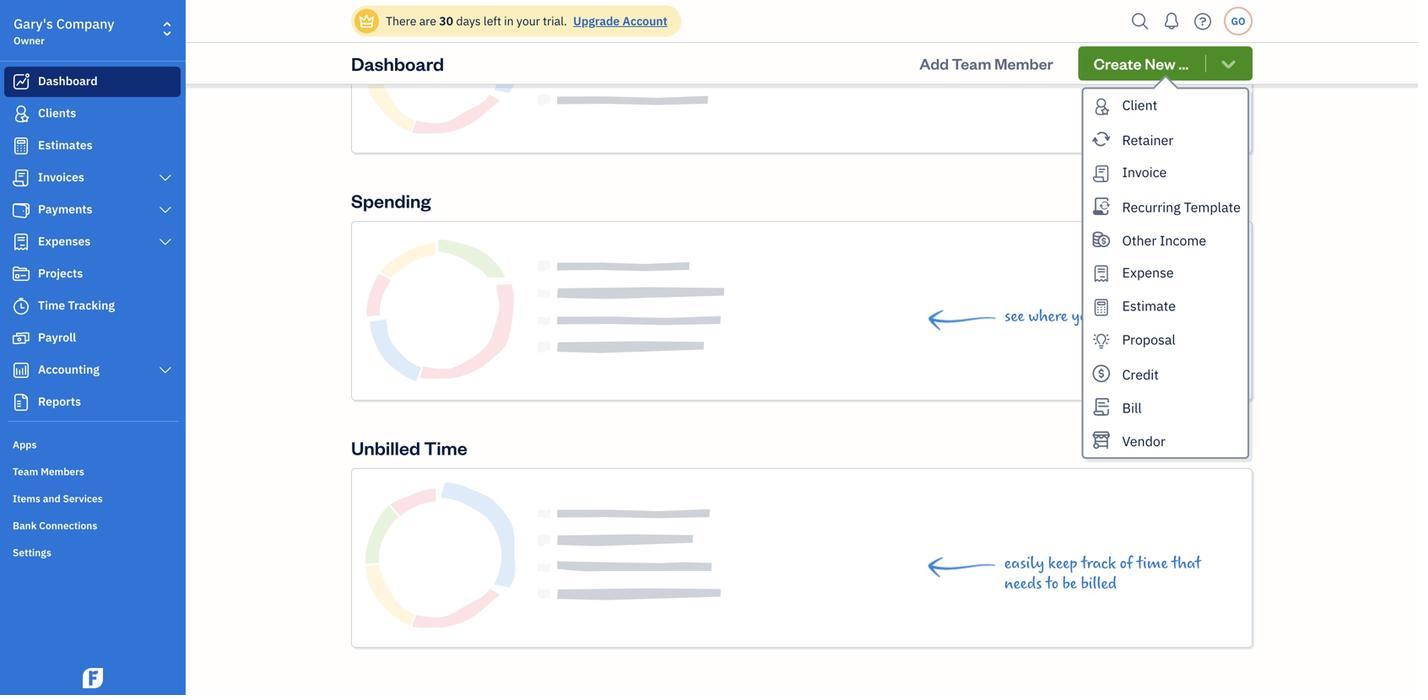 Task type: locate. For each thing, give the bounding box(es) containing it.
add team member
[[920, 53, 1054, 73]]

upgrade
[[574, 13, 620, 29]]

team right add
[[952, 53, 992, 73]]

create
[[1094, 54, 1142, 73]]

chevron large down image for invoices
[[158, 171, 173, 185]]

reports link
[[4, 388, 181, 418]]

30
[[439, 13, 454, 29]]

estimates link
[[4, 131, 181, 161]]

money's left coming
[[1056, 60, 1112, 78]]

estimate
[[1123, 297, 1176, 315]]

main element
[[0, 0, 228, 696]]

items
[[13, 492, 40, 506]]

days
[[456, 13, 481, 29]]

team down apps on the left
[[13, 465, 38, 479]]

your right in
[[517, 13, 540, 29]]

chevron large down image
[[158, 171, 173, 185], [158, 364, 173, 377]]

account
[[623, 13, 668, 29]]

money's up 'proposal'
[[1106, 307, 1162, 326]]

to
[[1046, 575, 1059, 594]]

2 horizontal spatial your
[[1072, 307, 1102, 326]]

1 vertical spatial chevron large down image
[[158, 236, 173, 249]]

dashboard down there at left top
[[351, 51, 444, 75]]

chevron large down image inside the invoices link
[[158, 171, 173, 185]]

go to help image
[[1190, 9, 1217, 34]]

company
[[56, 15, 114, 33]]

0 horizontal spatial see
[[954, 60, 974, 78]]

2 chevron large down image from the top
[[158, 236, 173, 249]]

1 vertical spatial time
[[424, 436, 468, 460]]

2 vertical spatial your
[[1072, 307, 1102, 326]]

0 vertical spatial time
[[38, 298, 65, 313]]

estimate image
[[11, 138, 31, 155]]

dashboard
[[351, 51, 444, 75], [38, 73, 98, 89]]

0 vertical spatial chevron large down image
[[158, 171, 173, 185]]

team inside main element
[[13, 465, 38, 479]]

chevron large down image up payments link
[[158, 171, 173, 185]]

time right unbilled
[[424, 436, 468, 460]]

credit
[[1123, 366, 1159, 384]]

0 horizontal spatial time
[[38, 298, 65, 313]]

that
[[1172, 555, 1202, 573]]

where
[[978, 60, 1018, 78], [1029, 307, 1068, 326]]

upgrade account link
[[570, 13, 668, 29]]

1 vertical spatial team
[[13, 465, 38, 479]]

0 vertical spatial money's
[[1056, 60, 1112, 78]]

coming
[[1116, 60, 1164, 78]]

money's
[[1056, 60, 1112, 78], [1106, 307, 1162, 326]]

report image
[[11, 394, 31, 411]]

1 vertical spatial money's
[[1106, 307, 1162, 326]]

0 vertical spatial your
[[517, 13, 540, 29]]

your left estimate
[[1072, 307, 1102, 326]]

be
[[1063, 575, 1078, 594]]

time right timer image
[[38, 298, 65, 313]]

1 vertical spatial see
[[1005, 307, 1025, 326]]

accounting
[[38, 362, 100, 377]]

in
[[504, 13, 514, 29]]

0 horizontal spatial where
[[978, 60, 1018, 78]]

money's for going
[[1106, 307, 1162, 326]]

apps link
[[4, 432, 181, 457]]

keep
[[1049, 555, 1078, 573]]

money image
[[11, 330, 31, 347]]

connections
[[39, 519, 97, 533]]

add team member button
[[905, 47, 1069, 80]]

of
[[1120, 555, 1133, 573]]

2 chevron large down image from the top
[[158, 364, 173, 377]]

1 chevron large down image from the top
[[158, 204, 173, 217]]

1 horizontal spatial your
[[1022, 60, 1052, 78]]

money's for coming
[[1056, 60, 1112, 78]]

1 vertical spatial chevron large down image
[[158, 364, 173, 377]]

1 horizontal spatial time
[[424, 436, 468, 460]]

notifications image
[[1159, 4, 1186, 38]]

1 vertical spatial where
[[1029, 307, 1068, 326]]

0 horizontal spatial dashboard
[[38, 73, 98, 89]]

retainer button
[[1084, 123, 1248, 156]]

0 vertical spatial chevron large down image
[[158, 204, 173, 217]]

bank
[[13, 519, 37, 533]]

chart image
[[11, 362, 31, 379]]

time
[[38, 298, 65, 313], [424, 436, 468, 460]]

client
[[1123, 96, 1158, 114]]

0 vertical spatial see
[[954, 60, 974, 78]]

chevron large down image inside payments link
[[158, 204, 173, 217]]

team inside button
[[952, 53, 992, 73]]

recurring template button
[[1084, 190, 1248, 223]]

chevron large down image for expenses
[[158, 236, 173, 249]]

your left "create"
[[1022, 60, 1052, 78]]

track
[[1082, 555, 1116, 573]]

gary's company owner
[[14, 15, 114, 47]]

bank connections
[[13, 519, 97, 533]]

going
[[1166, 307, 1202, 326]]

dashboard up the clients on the left of the page
[[38, 73, 98, 89]]

chevron large down image down the payroll link
[[158, 364, 173, 377]]

1 horizontal spatial see
[[1005, 307, 1025, 326]]

are
[[419, 13, 437, 29]]

items and services
[[13, 492, 103, 506]]

create new … button
[[1079, 46, 1253, 81]]

1 vertical spatial your
[[1022, 60, 1052, 78]]

time tracking
[[38, 298, 115, 313]]

0 vertical spatial where
[[978, 60, 1018, 78]]

your
[[517, 13, 540, 29], [1022, 60, 1052, 78], [1072, 307, 1102, 326]]

project image
[[11, 266, 31, 283]]

chevron large down image inside expenses link
[[158, 236, 173, 249]]

new
[[1145, 54, 1176, 73]]

1 horizontal spatial team
[[952, 53, 992, 73]]

invoices
[[38, 169, 84, 185]]

chevron large down image up expenses link
[[158, 204, 173, 217]]

1 chevron large down image from the top
[[158, 171, 173, 185]]

other income button
[[1084, 223, 1248, 257]]

items and services link
[[4, 486, 181, 511]]

retainer
[[1123, 131, 1174, 149]]

other income
[[1123, 232, 1207, 249]]

invoice
[[1123, 163, 1167, 181]]

estimates
[[38, 137, 93, 153]]

chevron large down image for payments
[[158, 204, 173, 217]]

1 horizontal spatial where
[[1029, 307, 1068, 326]]

chevron large down image up projects link
[[158, 236, 173, 249]]

chevron large down image
[[158, 204, 173, 217], [158, 236, 173, 249]]

team
[[952, 53, 992, 73], [13, 465, 38, 479]]

there are 30 days left in your trial. upgrade account
[[386, 13, 668, 29]]

unbilled
[[351, 436, 421, 460]]

add
[[920, 53, 949, 73]]

income
[[1160, 232, 1207, 249]]

unbilled time
[[351, 436, 468, 460]]

0 vertical spatial team
[[952, 53, 992, 73]]

your for see where your money's coming from
[[1022, 60, 1052, 78]]

0 horizontal spatial team
[[13, 465, 38, 479]]



Task type: describe. For each thing, give the bounding box(es) containing it.
team members
[[13, 465, 84, 479]]

spending
[[351, 189, 431, 213]]

gary's
[[14, 15, 53, 33]]

expense
[[1123, 264, 1174, 281]]

recurring template
[[1123, 198, 1241, 216]]

see where your money's coming from
[[954, 60, 1202, 78]]

easily
[[1005, 555, 1045, 573]]

go
[[1232, 14, 1246, 28]]

go button
[[1225, 7, 1253, 35]]

settings link
[[4, 540, 181, 565]]

owner
[[14, 34, 45, 47]]

chevrondown image
[[1219, 55, 1239, 72]]

trial.
[[543, 13, 567, 29]]

crown image
[[358, 12, 376, 30]]

expenses
[[38, 234, 91, 249]]

client image
[[11, 106, 31, 122]]

vendor
[[1123, 433, 1166, 450]]

0 horizontal spatial your
[[517, 13, 540, 29]]

credit button
[[1084, 358, 1248, 391]]

expense button
[[1084, 257, 1248, 290]]

tracking
[[68, 298, 115, 313]]

expenses link
[[4, 227, 181, 258]]

and
[[43, 492, 61, 506]]

where for see where your money's going
[[1029, 307, 1068, 326]]

see where your money's going
[[1005, 307, 1202, 326]]

vendor button
[[1084, 424, 1248, 458]]

invoices link
[[4, 163, 181, 193]]

clients
[[38, 105, 76, 121]]

bank connections link
[[4, 513, 181, 538]]

where for see where your money's coming from
[[978, 60, 1018, 78]]

dashboard inside main element
[[38, 73, 98, 89]]

dashboard image
[[11, 73, 31, 90]]

payments
[[38, 201, 92, 217]]

proposal
[[1123, 331, 1176, 349]]

projects
[[38, 266, 83, 281]]

needs
[[1005, 575, 1043, 594]]

from
[[1168, 60, 1202, 78]]

apps
[[13, 438, 37, 452]]

chevron large down image for accounting
[[158, 364, 173, 377]]

proposal button
[[1084, 324, 1248, 358]]

time inside main element
[[38, 298, 65, 313]]

search image
[[1127, 9, 1154, 34]]

services
[[63, 492, 103, 506]]

easily keep track of time that needs to be billed
[[1005, 555, 1202, 594]]

see for see where your money's coming from
[[954, 60, 974, 78]]

bill button
[[1084, 391, 1248, 424]]

time tracking link
[[4, 291, 181, 322]]

member
[[995, 53, 1054, 73]]

time
[[1137, 555, 1168, 573]]

clients link
[[4, 99, 181, 129]]

reports
[[38, 394, 81, 410]]

accounting link
[[4, 356, 181, 386]]

team members link
[[4, 459, 181, 484]]

recurring
[[1123, 198, 1181, 216]]

projects link
[[4, 259, 181, 290]]

timer image
[[11, 298, 31, 315]]

invoice image
[[11, 170, 31, 187]]

other
[[1123, 232, 1157, 249]]

client button
[[1084, 89, 1248, 123]]

left
[[484, 13, 502, 29]]

freshbooks image
[[79, 669, 106, 689]]

dashboard link
[[4, 67, 181, 97]]

there
[[386, 13, 417, 29]]

payroll link
[[4, 323, 181, 354]]

1 horizontal spatial dashboard
[[351, 51, 444, 75]]

members
[[41, 465, 84, 479]]

see for see where your money's going
[[1005, 307, 1025, 326]]

create new …
[[1094, 54, 1189, 73]]

expense image
[[11, 234, 31, 251]]

payroll
[[38, 330, 76, 345]]

invoice button
[[1084, 156, 1248, 190]]

…
[[1179, 54, 1189, 73]]

payments link
[[4, 195, 181, 225]]

your for see where your money's going
[[1072, 307, 1102, 326]]

settings
[[13, 546, 51, 560]]

bill
[[1123, 399, 1142, 417]]

estimate button
[[1084, 290, 1248, 324]]

payment image
[[11, 202, 31, 219]]



Task type: vqa. For each thing, say whether or not it's contained in the screenshot.
see corresponding to see where your money's going
yes



